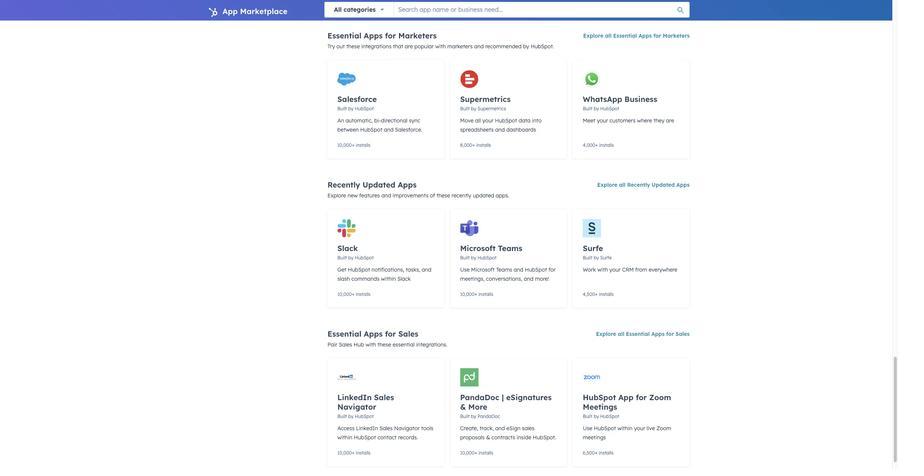 Task type: vqa. For each thing, say whether or not it's contained in the screenshot.
Supermetrics Built by Supermetrics
yes



Task type: describe. For each thing, give the bounding box(es) containing it.
esignatures
[[507, 393, 552, 402]]

1 horizontal spatial recently
[[628, 182, 651, 188]]

linkedin inside "access linkedin sales navigator tools within hubspot contact records."
[[356, 425, 378, 432]]

hubspot app for zoom meetings built by hubspot
[[583, 393, 672, 420]]

by inside hubspot app for zoom meetings built by hubspot
[[594, 414, 600, 420]]

installs for linkedin
[[356, 450, 371, 456]]

inside
[[517, 434, 532, 441]]

navigator inside "access linkedin sales navigator tools within hubspot contact records."
[[395, 425, 420, 432]]

slack inside get hubspot notifications, tasks, and slash commands within slack
[[398, 276, 411, 283]]

for inside hubspot app for zoom meetings built by hubspot
[[636, 393, 647, 402]]

meetings
[[583, 434, 607, 441]]

0 horizontal spatial with
[[366, 342, 376, 348]]

0 horizontal spatial these
[[347, 43, 360, 50]]

your left crm
[[610, 267, 621, 273]]

app marketplace
[[223, 6, 288, 16]]

built inside "slack built by hubspot"
[[338, 255, 347, 261]]

popular
[[415, 43, 434, 50]]

1 horizontal spatial updated
[[652, 182, 675, 188]]

+ for slack
[[352, 292, 355, 297]]

pair
[[328, 342, 338, 348]]

and right marketers
[[475, 43, 484, 50]]

+ for pandadoc
[[475, 450, 478, 456]]

records.
[[398, 434, 418, 441]]

tasks,
[[406, 267, 421, 273]]

meetings
[[583, 402, 618, 412]]

your inside move all your hubspot data into spreadsheets and dashboards
[[483, 117, 494, 124]]

10,000 for microsoft
[[461, 292, 475, 297]]

conversations,
[[486, 276, 523, 283]]

business
[[625, 94, 658, 104]]

access linkedin sales navigator tools within hubspot contact records.
[[338, 425, 434, 441]]

by inside microsoft teams built by hubspot
[[471, 255, 477, 261]]

1 vertical spatial these
[[437, 192, 451, 199]]

0 vertical spatial surfe
[[583, 244, 604, 253]]

bi-
[[375, 117, 381, 124]]

installs for hubspot
[[599, 450, 614, 456]]

customers
[[610, 117, 636, 124]]

for inside use microsoft teams and hubspot for meetings, conversations, and more!
[[549, 267, 556, 273]]

teams inside microsoft teams built by hubspot
[[498, 244, 523, 253]]

crm
[[623, 267, 634, 273]]

slack built by hubspot
[[338, 244, 374, 261]]

commands
[[352, 276, 380, 283]]

explore all essential apps for marketers
[[584, 32, 690, 39]]

by inside supermetrics built by supermetrics
[[471, 106, 477, 112]]

hubspot inside "access linkedin sales navigator tools within hubspot contact records."
[[354, 434, 376, 441]]

installs for supermetrics
[[477, 142, 491, 148]]

all
[[334, 6, 342, 13]]

whatsapp
[[583, 94, 623, 104]]

try
[[328, 43, 335, 50]]

essential apps for sales
[[328, 329, 419, 339]]

|
[[502, 393, 504, 402]]

0 horizontal spatial marketers
[[399, 31, 437, 40]]

meetings,
[[461, 276, 485, 283]]

work with your crm from everywhere
[[583, 267, 678, 273]]

that
[[393, 43, 404, 50]]

10,000 + installs for salesforce
[[338, 142, 371, 148]]

track,
[[480, 425, 494, 432]]

and inside get hubspot notifications, tasks, and slash commands within slack
[[422, 267, 432, 273]]

where
[[638, 117, 653, 124]]

zoom inside use hubspot within your live zoom meetings
[[657, 425, 672, 432]]

1,000 + installs
[[461, 1, 491, 7]]

+ for hubspot
[[595, 450, 598, 456]]

10,000 for linkedin
[[338, 450, 352, 456]]

0 horizontal spatial updated
[[363, 180, 396, 189]]

10,000 for slack
[[338, 292, 352, 297]]

0 horizontal spatial app
[[223, 6, 238, 16]]

work
[[583, 267, 596, 273]]

hubspot inside "slack built by hubspot"
[[355, 255, 374, 261]]

marketplace
[[240, 6, 288, 16]]

1 vertical spatial surfe
[[601, 255, 612, 261]]

they
[[654, 117, 665, 124]]

4,000 + installs
[[583, 142, 615, 148]]

by inside "salesforce built by hubspot"
[[349, 106, 354, 112]]

built inside supermetrics built by supermetrics
[[461, 106, 470, 112]]

data
[[519, 117, 531, 124]]

sales inside "access linkedin sales navigator tools within hubspot contact records."
[[380, 425, 393, 432]]

everywhere
[[649, 267, 678, 273]]

0 vertical spatial hubspot.
[[531, 43, 555, 50]]

categories
[[344, 6, 376, 13]]

improvements
[[393, 192, 429, 199]]

notifications,
[[372, 267, 405, 273]]

10,000 + installs for linkedin sales navigator
[[338, 450, 371, 456]]

essential
[[393, 342, 415, 348]]

features
[[360, 192, 380, 199]]

are for essential apps for marketers
[[405, 43, 413, 50]]

essential apps for marketers
[[328, 31, 437, 40]]

built inside whatsapp business built by hubspot
[[583, 106, 593, 112]]

salesforce
[[338, 94, 377, 104]]

4,500 + installs
[[583, 292, 614, 297]]

contracts
[[492, 434, 516, 441]]

dashboards
[[507, 126, 537, 133]]

zoom inside hubspot app for zoom meetings built by hubspot
[[650, 393, 672, 402]]

pandadoc | esignatures & more built by pandadoc
[[461, 393, 552, 420]]

slash
[[338, 276, 350, 283]]

automatic,
[[346, 117, 373, 124]]

navigator inside the linkedin sales navigator built by hubspot
[[338, 402, 377, 412]]

installs for whatsapp
[[600, 142, 615, 148]]

hub
[[354, 342, 364, 348]]

live
[[647, 425, 656, 432]]

explore for pandadoc | esignatures & more
[[597, 331, 617, 338]]

4,000
[[583, 142, 596, 148]]

explore all recently updated apps
[[598, 182, 690, 188]]

spreadsheets
[[461, 126, 494, 133]]

esign
[[507, 425, 521, 432]]

your inside use hubspot within your live zoom meetings
[[635, 425, 646, 432]]

more
[[469, 402, 488, 412]]

into
[[532, 117, 542, 124]]

10,000 for pandadoc
[[461, 450, 475, 456]]

all categories button
[[325, 2, 394, 18]]

0 vertical spatial with
[[436, 43, 446, 50]]

and inside create, track, and esign sales proposals & contracts inside hubspot.
[[496, 425, 505, 432]]

& inside create, track, and esign sales proposals & contracts inside hubspot.
[[487, 434, 490, 441]]

by inside pandadoc | esignatures & more built by pandadoc
[[471, 414, 477, 420]]

marketers
[[448, 43, 473, 50]]

+ for linkedin
[[352, 450, 355, 456]]

app inside hubspot app for zoom meetings built by hubspot
[[619, 393, 634, 402]]

recommended
[[486, 43, 522, 50]]

hubspot inside get hubspot notifications, tasks, and slash commands within slack
[[348, 267, 370, 273]]

use for hubspot
[[461, 267, 470, 273]]

by inside whatsapp business built by hubspot
[[594, 106, 600, 112]]

and left the more!
[[524, 276, 534, 283]]

whatsapp business built by hubspot
[[583, 94, 658, 112]]



Task type: locate. For each thing, give the bounding box(es) containing it.
hubspot inside move all your hubspot data into spreadsheets and dashboards
[[495, 117, 518, 124]]

hubspot inside use microsoft teams and hubspot for meetings, conversations, and more!
[[525, 267, 548, 273]]

built up get
[[338, 255, 347, 261]]

0 vertical spatial use
[[461, 267, 470, 273]]

microsoft teams built by hubspot
[[461, 244, 523, 261]]

0 vertical spatial slack
[[338, 244, 358, 253]]

new
[[348, 192, 358, 199]]

built up access
[[338, 414, 347, 420]]

app left marketplace
[[223, 6, 238, 16]]

slack up get
[[338, 244, 358, 253]]

microsoft inside use microsoft teams and hubspot for meetings, conversations, and more!
[[472, 267, 495, 273]]

0 vertical spatial navigator
[[338, 402, 377, 412]]

0 horizontal spatial use
[[461, 267, 470, 273]]

use inside use microsoft teams and hubspot for meetings, conversations, and more!
[[461, 267, 470, 273]]

use hubspot within your live zoom meetings
[[583, 425, 672, 441]]

0 vertical spatial microsoft
[[461, 244, 496, 253]]

and right "tasks,"
[[422, 267, 432, 273]]

of
[[430, 192, 435, 199]]

hubspot. down search app name or business need... search box
[[531, 43, 555, 50]]

10,000 + installs for microsoft teams
[[461, 292, 494, 297]]

built up 'meetings,'
[[461, 255, 470, 261]]

0 vertical spatial teams
[[498, 244, 523, 253]]

within down access
[[338, 434, 353, 441]]

supermetrics up move all your hubspot data into spreadsheets and dashboards
[[478, 106, 506, 112]]

1 horizontal spatial within
[[381, 276, 396, 283]]

hubspot inside whatsapp business built by hubspot
[[601, 106, 620, 112]]

+ for surfe
[[596, 292, 598, 297]]

supermetrics inside supermetrics built by supermetrics
[[478, 106, 506, 112]]

linkedin up access
[[338, 393, 372, 402]]

by inside "slack built by hubspot"
[[349, 255, 354, 261]]

get
[[338, 267, 347, 273]]

1 vertical spatial &
[[487, 434, 490, 441]]

1 vertical spatial navigator
[[395, 425, 420, 432]]

0 vertical spatial linkedin
[[338, 393, 372, 402]]

surfe
[[583, 244, 604, 253], [601, 255, 612, 261]]

hubspot. down sales
[[533, 434, 557, 441]]

these right "of"
[[437, 192, 451, 199]]

built down meetings
[[583, 414, 593, 420]]

with down essential apps for sales
[[366, 342, 376, 348]]

and up contracts
[[496, 425, 505, 432]]

installs for salesforce
[[356, 142, 371, 148]]

1 horizontal spatial app
[[619, 393, 634, 402]]

access
[[338, 425, 355, 432]]

all for whatsapp
[[606, 32, 612, 39]]

are right that
[[405, 43, 413, 50]]

pair sales hub with these essential integrations.
[[328, 342, 448, 348]]

by up work
[[594, 255, 600, 261]]

1 horizontal spatial with
[[436, 43, 446, 50]]

meet
[[583, 117, 596, 124]]

with
[[436, 43, 446, 50], [598, 267, 608, 273], [366, 342, 376, 348]]

by up move
[[471, 106, 477, 112]]

recently updated apps
[[328, 180, 417, 189]]

apps.
[[496, 192, 510, 199]]

contact
[[378, 434, 397, 441]]

within down hubspot app for zoom meetings built by hubspot
[[618, 425, 633, 432]]

use inside use hubspot within your live zoom meetings
[[583, 425, 593, 432]]

10,000 + installs for pandadoc | esignatures & more
[[461, 450, 494, 456]]

built inside the linkedin sales navigator built by hubspot
[[338, 414, 347, 420]]

your up spreadsheets
[[483, 117, 494, 124]]

0 vertical spatial app
[[223, 6, 238, 16]]

pandadoc left |
[[461, 393, 500, 402]]

linkedin inside the linkedin sales navigator built by hubspot
[[338, 393, 372, 402]]

and right features
[[382, 192, 391, 199]]

use up 'meetings,'
[[461, 267, 470, 273]]

with right 'popular'
[[436, 43, 446, 50]]

2 horizontal spatial these
[[437, 192, 451, 199]]

within down notifications,
[[381, 276, 396, 283]]

& left more
[[461, 402, 466, 412]]

all inside move all your hubspot data into spreadsheets and dashboards
[[476, 117, 481, 124]]

and inside move all your hubspot data into spreadsheets and dashboards
[[496, 126, 505, 133]]

sales
[[522, 425, 535, 432]]

0 vertical spatial these
[[347, 43, 360, 50]]

0 horizontal spatial recently
[[328, 180, 360, 189]]

1 vertical spatial app
[[619, 393, 634, 402]]

navigator up records.
[[395, 425, 420, 432]]

1 horizontal spatial slack
[[398, 276, 411, 283]]

2 vertical spatial these
[[378, 342, 392, 348]]

linkedin
[[338, 393, 372, 402], [356, 425, 378, 432]]

explore for microsoft teams
[[598, 182, 618, 188]]

and
[[475, 43, 484, 50], [384, 126, 394, 133], [496, 126, 505, 133], [382, 192, 391, 199], [422, 267, 432, 273], [514, 267, 524, 273], [524, 276, 534, 283], [496, 425, 505, 432]]

4,500
[[583, 292, 596, 297]]

surfe up work
[[583, 244, 604, 253]]

1 vertical spatial zoom
[[657, 425, 672, 432]]

directional
[[381, 117, 408, 124]]

these right out
[[347, 43, 360, 50]]

and down 'directional'
[[384, 126, 394, 133]]

these down essential apps for sales
[[378, 342, 392, 348]]

8,000
[[461, 142, 473, 148]]

slack down "tasks,"
[[398, 276, 411, 283]]

app
[[223, 6, 238, 16], [619, 393, 634, 402]]

built inside microsoft teams built by hubspot
[[461, 255, 470, 261]]

from
[[636, 267, 648, 273]]

1 horizontal spatial use
[[583, 425, 593, 432]]

1 horizontal spatial &
[[487, 434, 490, 441]]

supermetrics up move
[[461, 94, 511, 104]]

+
[[352, 1, 355, 7], [472, 1, 475, 7], [598, 1, 601, 7], [352, 142, 355, 148], [473, 142, 475, 148], [596, 142, 598, 148], [352, 292, 355, 297], [475, 292, 478, 297], [596, 292, 598, 297], [352, 450, 355, 456], [475, 450, 478, 456], [595, 450, 598, 456]]

all for hubspot
[[618, 331, 625, 338]]

0 horizontal spatial &
[[461, 402, 466, 412]]

by up access
[[349, 414, 354, 420]]

supermetrics built by supermetrics
[[461, 94, 511, 112]]

are for whatsapp business
[[667, 117, 675, 124]]

by down meetings
[[594, 414, 600, 420]]

are
[[405, 43, 413, 50], [667, 117, 675, 124]]

with right work
[[598, 267, 608, 273]]

by right recommended
[[524, 43, 530, 50]]

by inside surfe built by surfe
[[594, 255, 600, 261]]

8,000 + installs
[[461, 142, 491, 148]]

teams
[[498, 244, 523, 253], [497, 267, 513, 273]]

built
[[583, 106, 593, 112], [338, 106, 347, 112], [461, 106, 470, 112], [338, 255, 347, 261], [461, 255, 470, 261], [583, 255, 593, 261], [338, 414, 347, 420], [461, 414, 470, 420], [583, 414, 593, 420]]

by inside the linkedin sales navigator built by hubspot
[[349, 414, 354, 420]]

pandadoc
[[461, 393, 500, 402], [478, 414, 500, 420]]

built inside hubspot app for zoom meetings built by hubspot
[[583, 414, 593, 420]]

use up meetings
[[583, 425, 593, 432]]

built up "create,"
[[461, 414, 470, 420]]

Search app name or business need... search field
[[394, 2, 690, 17]]

within inside get hubspot notifications, tasks, and slash commands within slack
[[381, 276, 396, 283]]

2 horizontal spatial with
[[598, 267, 608, 273]]

and left dashboards
[[496, 126, 505, 133]]

1 vertical spatial pandadoc
[[478, 414, 500, 420]]

hubspot
[[601, 106, 620, 112], [355, 106, 374, 112], [495, 117, 518, 124], [361, 126, 383, 133], [355, 255, 374, 261], [478, 255, 497, 261], [348, 267, 370, 273], [525, 267, 548, 273], [583, 393, 617, 402], [355, 414, 374, 420], [601, 414, 620, 420], [594, 425, 617, 432], [354, 434, 376, 441]]

built inside pandadoc | esignatures & more built by pandadoc
[[461, 414, 470, 420]]

1,000
[[461, 1, 472, 7]]

10,000 for salesforce
[[338, 142, 352, 148]]

hubspot inside microsoft teams built by hubspot
[[478, 255, 497, 261]]

installs for surfe
[[600, 292, 614, 297]]

linkedin sales navigator built by hubspot
[[338, 393, 394, 420]]

all for surfe
[[620, 182, 626, 188]]

1 vertical spatial are
[[667, 117, 675, 124]]

zoom right live on the right bottom of page
[[657, 425, 672, 432]]

use for meetings
[[583, 425, 593, 432]]

proposals
[[461, 434, 485, 441]]

your left live on the right bottom of page
[[635, 425, 646, 432]]

teams up conversations,
[[497, 267, 513, 273]]

installs for microsoft
[[479, 292, 494, 297]]

create,
[[461, 425, 479, 432]]

built inside surfe built by surfe
[[583, 255, 593, 261]]

more!
[[535, 276, 550, 283]]

and up conversations,
[[514, 267, 524, 273]]

within inside "access linkedin sales navigator tools within hubspot contact records."
[[338, 434, 353, 441]]

are right they
[[667, 117, 675, 124]]

built up meet
[[583, 106, 593, 112]]

built up work
[[583, 255, 593, 261]]

hubspot inside use hubspot within your live zoom meetings
[[594, 425, 617, 432]]

1 horizontal spatial navigator
[[395, 425, 420, 432]]

1 vertical spatial supermetrics
[[478, 106, 506, 112]]

your right meet
[[597, 117, 609, 124]]

apps
[[364, 31, 383, 40], [639, 32, 652, 39], [398, 180, 417, 189], [677, 182, 690, 188], [364, 329, 383, 339], [652, 331, 665, 338]]

1 vertical spatial teams
[[497, 267, 513, 273]]

1 vertical spatial slack
[[398, 276, 411, 283]]

by up 'meetings,'
[[471, 255, 477, 261]]

6,500
[[583, 450, 595, 456]]

move
[[461, 117, 474, 124]]

explore all essential apps for sales
[[597, 331, 690, 338]]

integrations
[[362, 43, 392, 50]]

navigator up access
[[338, 402, 377, 412]]

move all your hubspot data into spreadsheets and dashboards
[[461, 117, 542, 133]]

salesforce built by hubspot
[[338, 94, 377, 112]]

hubspot.
[[531, 43, 555, 50], [533, 434, 557, 441]]

teams inside use microsoft teams and hubspot for meetings, conversations, and more!
[[497, 267, 513, 273]]

sales inside the linkedin sales navigator built by hubspot
[[374, 393, 394, 402]]

1 horizontal spatial marketers
[[663, 32, 690, 39]]

0 vertical spatial within
[[381, 276, 396, 283]]

1 vertical spatial linkedin
[[356, 425, 378, 432]]

0 vertical spatial are
[[405, 43, 413, 50]]

2 horizontal spatial within
[[618, 425, 633, 432]]

installs for slack
[[356, 292, 371, 297]]

microsoft inside microsoft teams built by hubspot
[[461, 244, 496, 253]]

within
[[381, 276, 396, 283], [618, 425, 633, 432], [338, 434, 353, 441]]

0 vertical spatial pandadoc
[[461, 393, 500, 402]]

an
[[338, 117, 344, 124]]

out
[[337, 43, 345, 50]]

0 horizontal spatial within
[[338, 434, 353, 441]]

explore for supermetrics
[[584, 32, 604, 39]]

meet your customers where they are
[[583, 117, 675, 124]]

updated
[[473, 192, 495, 199]]

try out these integrations that are popular with marketers and recommended by hubspot.
[[328, 43, 555, 50]]

by down more
[[471, 414, 477, 420]]

explore
[[584, 32, 604, 39], [598, 182, 618, 188], [328, 192, 346, 199], [597, 331, 617, 338]]

1 vertical spatial hubspot.
[[533, 434, 557, 441]]

explore new features and improvements of these recently updated apps.
[[328, 192, 510, 199]]

essential
[[328, 31, 362, 40], [614, 32, 638, 39], [328, 329, 362, 339], [627, 331, 650, 338]]

2 vertical spatial with
[[366, 342, 376, 348]]

1 vertical spatial with
[[598, 267, 608, 273]]

built up move
[[461, 106, 470, 112]]

linkedin right access
[[356, 425, 378, 432]]

hubspot. inside create, track, and esign sales proposals & contracts inside hubspot.
[[533, 434, 557, 441]]

built inside "salesforce built by hubspot"
[[338, 106, 347, 112]]

& down track,
[[487, 434, 490, 441]]

integrations.
[[417, 342, 448, 348]]

updated
[[363, 180, 396, 189], [652, 182, 675, 188]]

hubspot inside the linkedin sales navigator built by hubspot
[[355, 414, 374, 420]]

hubspot inside "salesforce built by hubspot"
[[355, 106, 374, 112]]

salesforce.
[[395, 126, 423, 133]]

1 horizontal spatial are
[[667, 117, 675, 124]]

by up slash
[[349, 255, 354, 261]]

installs for pandadoc
[[479, 450, 494, 456]]

10,000
[[338, 1, 352, 7], [583, 1, 598, 7], [338, 142, 352, 148], [338, 292, 352, 297], [461, 292, 475, 297], [338, 450, 352, 456], [461, 450, 475, 456]]

0 vertical spatial zoom
[[650, 393, 672, 402]]

0 vertical spatial supermetrics
[[461, 94, 511, 104]]

0 horizontal spatial slack
[[338, 244, 358, 253]]

slack inside "slack built by hubspot"
[[338, 244, 358, 253]]

10,000 + installs
[[338, 1, 371, 7], [583, 1, 617, 7], [338, 142, 371, 148], [338, 292, 371, 297], [461, 292, 494, 297], [338, 450, 371, 456], [461, 450, 494, 456]]

by
[[524, 43, 530, 50], [594, 106, 600, 112], [349, 106, 354, 112], [471, 106, 477, 112], [349, 255, 354, 261], [471, 255, 477, 261], [594, 255, 600, 261], [349, 414, 354, 420], [471, 414, 477, 420], [594, 414, 600, 420]]

tools
[[422, 425, 434, 432]]

use microsoft teams and hubspot for meetings, conversations, and more!
[[461, 267, 556, 283]]

hubspot inside an automatic, bi-directional sync between hubspot and salesforce.
[[361, 126, 383, 133]]

within inside use hubspot within your live zoom meetings
[[618, 425, 633, 432]]

built up an
[[338, 106, 347, 112]]

get hubspot notifications, tasks, and slash commands within slack
[[338, 267, 432, 283]]

and inside an automatic, bi-directional sync between hubspot and salesforce.
[[384, 126, 394, 133]]

app right meetings
[[619, 393, 634, 402]]

+ for salesforce
[[352, 142, 355, 148]]

pandadoc up track,
[[478, 414, 500, 420]]

+ for supermetrics
[[473, 142, 475, 148]]

&
[[461, 402, 466, 412], [487, 434, 490, 441]]

10,000 + installs for slack
[[338, 292, 371, 297]]

surfe up work with your crm from everywhere at the right bottom of the page
[[601, 255, 612, 261]]

sync
[[409, 117, 421, 124]]

sales
[[399, 329, 419, 339], [676, 331, 690, 338], [339, 342, 352, 348], [374, 393, 394, 402], [380, 425, 393, 432]]

0 vertical spatial &
[[461, 402, 466, 412]]

6,500 + installs
[[583, 450, 614, 456]]

0 horizontal spatial are
[[405, 43, 413, 50]]

+ for whatsapp
[[596, 142, 598, 148]]

+ for microsoft
[[475, 292, 478, 297]]

an automatic, bi-directional sync between hubspot and salesforce.
[[338, 117, 423, 133]]

create, track, and esign sales proposals & contracts inside hubspot.
[[461, 425, 557, 441]]

1 vertical spatial use
[[583, 425, 593, 432]]

1 horizontal spatial these
[[378, 342, 392, 348]]

1 vertical spatial within
[[618, 425, 633, 432]]

& inside pandadoc | esignatures & more built by pandadoc
[[461, 402, 466, 412]]

teams up use microsoft teams and hubspot for meetings, conversations, and more!
[[498, 244, 523, 253]]

1 vertical spatial microsoft
[[472, 267, 495, 273]]

0 horizontal spatial navigator
[[338, 402, 377, 412]]

surfe built by surfe
[[583, 244, 612, 261]]

recently
[[452, 192, 472, 199]]

by down whatsapp
[[594, 106, 600, 112]]

zoom up live on the right bottom of page
[[650, 393, 672, 402]]

by down salesforce
[[349, 106, 354, 112]]

2 vertical spatial within
[[338, 434, 353, 441]]

all categories
[[334, 6, 376, 13]]



